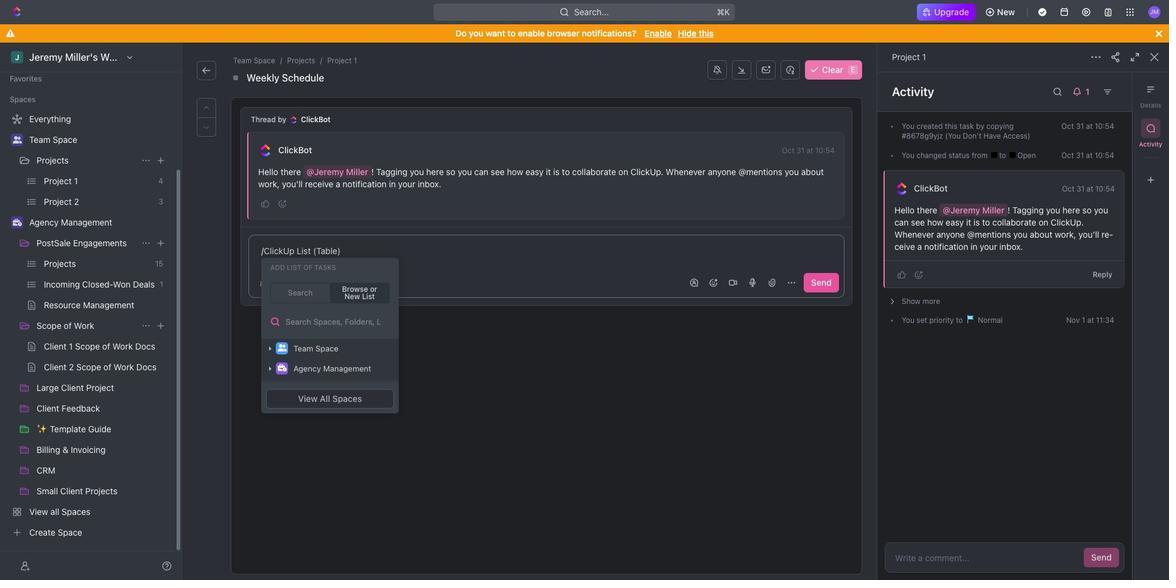 Task type: locate. For each thing, give the bounding box(es) containing it.
1 horizontal spatial spaces
[[332, 394, 362, 404]]

1 vertical spatial team space link
[[29, 130, 168, 150]]

1 horizontal spatial on
[[1039, 217, 1048, 228]]

whenever for a
[[666, 167, 706, 177]]

0 vertical spatial it
[[546, 167, 551, 177]]

1 vertical spatial of
[[64, 321, 72, 331]]

0 horizontal spatial team
[[29, 135, 50, 145]]

0 horizontal spatial how
[[507, 167, 523, 177]]

can
[[474, 167, 488, 177], [894, 217, 909, 228]]

0 horizontal spatial business time image
[[12, 219, 22, 227]]

1 horizontal spatial team
[[233, 56, 252, 65]]

1 vertical spatial space
[[53, 135, 77, 145]]

business time image
[[12, 219, 22, 227], [277, 365, 286, 372]]

you inside you created this task by copying #8678g9yjz (you don't have access)
[[902, 122, 915, 131]]

weekly schedule
[[247, 72, 324, 83]]

list
[[287, 264, 301, 272]]

your inside ! tagging you here so you can see how easy it is to collaborate on clickup. whenever anyone @mentions you about work, you'll receive a notification in your inbox.
[[398, 179, 415, 189]]

1 button
[[254, 273, 282, 293]]

whenever inside ! tagging you here so you can see how easy it is to collaborate on clickup. whenever anyone @mentions you about work, you'll re ceive a notification in your inbox.
[[894, 230, 934, 240]]

on inside ! tagging you here so you can see how easy it is to collaborate on clickup. whenever anyone @mentions you about work, you'll receive a notification in your inbox.
[[618, 167, 628, 177]]

0 horizontal spatial see
[[491, 167, 505, 177]]

notifications?
[[582, 28, 636, 38]]

about inside ! tagging you here so you can see how easy it is to collaborate on clickup. whenever anyone @mentions you about work, you'll re ceive a notification in your inbox.
[[1030, 230, 1052, 240]]

0 vertical spatial projects
[[287, 56, 315, 65]]

by up don't
[[976, 122, 984, 131]]

you'll
[[282, 179, 303, 189], [1078, 230, 1099, 240]]

oct
[[1061, 122, 1074, 131], [782, 146, 794, 155], [1061, 151, 1074, 160], [1062, 184, 1075, 193]]

from
[[972, 151, 988, 160]]

hello for ceive
[[894, 205, 915, 216]]

you for set priority to
[[902, 316, 915, 325]]

hello there
[[258, 167, 303, 177], [894, 205, 940, 216]]

management up view all spaces
[[323, 364, 371, 374]]

1 horizontal spatial @mentions
[[967, 230, 1011, 240]]

collaborate
[[572, 167, 616, 177], [992, 217, 1036, 228]]

here for a
[[426, 167, 444, 177]]

your
[[398, 179, 415, 189], [980, 242, 997, 252]]

nov 1 at 11:34
[[1066, 316, 1114, 325]]

here for ceive
[[1063, 205, 1080, 216]]

10:54
[[1095, 122, 1114, 131], [815, 146, 835, 155], [1095, 151, 1114, 160], [1095, 184, 1115, 193]]

0 horizontal spatial clickup.
[[631, 167, 663, 177]]

agency management up view all spaces
[[293, 364, 371, 374]]

0 horizontal spatial inbox.
[[418, 179, 441, 189]]

1 horizontal spatial business time image
[[277, 365, 286, 372]]

/ up weekly schedule link
[[280, 56, 282, 65]]

spaces down favorites button
[[10, 95, 36, 104]]

clickbot inside button
[[278, 145, 312, 155]]

there inside task sidebar content section
[[917, 205, 937, 216]]

0 vertical spatial space
[[254, 56, 275, 65]]

0 vertical spatial there
[[281, 167, 301, 177]]

2 you from the top
[[902, 151, 915, 160]]

1 vertical spatial @mentions
[[967, 230, 1011, 240]]

0 horizontal spatial project
[[327, 56, 352, 65]]

0 horizontal spatial you'll
[[282, 179, 303, 189]]

2 vertical spatial you
[[902, 316, 915, 325]]

0 vertical spatial @mentions
[[738, 167, 782, 177]]

1 vertical spatial there
[[917, 205, 937, 216]]

1 horizontal spatial inbox.
[[999, 242, 1023, 252]]

activity down project 1
[[892, 85, 934, 99]]

e
[[851, 65, 855, 74]]

1 horizontal spatial agency
[[293, 364, 321, 374]]

0 horizontal spatial project 1 link
[[325, 55, 360, 67]]

1 horizontal spatial project 1 link
[[892, 52, 926, 62]]

work,
[[258, 179, 280, 189], [1055, 230, 1076, 240]]

do you want to enable browser notifications? enable hide this
[[455, 28, 714, 38]]

can for ceive
[[894, 217, 909, 228]]

(table)
[[313, 246, 340, 256]]

0 vertical spatial hello there
[[258, 167, 303, 177]]

view
[[298, 394, 318, 404]]

0 horizontal spatial user group image
[[12, 136, 22, 144]]

0 horizontal spatial your
[[398, 179, 415, 189]]

it inside ! tagging you here so you can see how easy it is to collaborate on clickup. whenever anyone @mentions you about work, you'll receive a notification in your inbox.
[[546, 167, 551, 177]]

hello there inside task sidebar content section
[[894, 205, 940, 216]]

0 horizontal spatial team space
[[29, 135, 77, 145]]

about inside ! tagging you here so you can see how easy it is to collaborate on clickup. whenever anyone @mentions you about work, you'll receive a notification in your inbox.
[[801, 167, 824, 177]]

see
[[491, 167, 505, 177], [911, 217, 925, 228]]

do
[[455, 28, 467, 38]]

0 vertical spatial notification
[[343, 179, 387, 189]]

0 vertical spatial on
[[618, 167, 628, 177]]

0 horizontal spatial there
[[281, 167, 301, 177]]

0 horizontal spatial is
[[553, 167, 560, 177]]

1 horizontal spatial send button
[[1084, 549, 1119, 568]]

0 horizontal spatial space
[[53, 135, 77, 145]]

0 vertical spatial agency
[[29, 217, 59, 228]]

/ up '1' button
[[261, 246, 264, 256]]

0 horizontal spatial send
[[811, 278, 832, 288]]

collaborate for ceive
[[992, 217, 1036, 228]]

! inside ! tagging you here so you can see how easy it is to collaborate on clickup. whenever anyone @mentions you about work, you'll re ceive a notification in your inbox.
[[1008, 205, 1010, 216]]

1 horizontal spatial notification
[[924, 242, 968, 252]]

of
[[303, 264, 312, 272], [64, 321, 72, 331]]

2 vertical spatial clickbot
[[914, 183, 948, 194]]

view all spaces button
[[266, 390, 394, 409]]

0 vertical spatial inbox.
[[418, 179, 441, 189]]

task sidebar content section
[[877, 72, 1132, 581]]

team
[[233, 56, 252, 65], [29, 135, 50, 145], [293, 344, 313, 354]]

@mentions
[[738, 167, 782, 177], [967, 230, 1011, 240]]

!
[[371, 167, 374, 177], [1008, 205, 1010, 216]]

0 vertical spatial you
[[902, 122, 915, 131]]

1 vertical spatial it
[[966, 217, 971, 228]]

31
[[1076, 122, 1084, 131], [796, 146, 804, 155], [1076, 151, 1084, 160], [1077, 184, 1085, 193]]

so
[[446, 167, 455, 177], [1082, 205, 1092, 216]]

clear
[[822, 65, 843, 75]]

you'll for ceive
[[1078, 230, 1099, 240]]

all
[[320, 394, 330, 404]]

see inside ! tagging you here so you can see how easy it is to collaborate on clickup. whenever anyone @mentions you about work, you'll re ceive a notification in your inbox.
[[911, 217, 925, 228]]

new
[[997, 7, 1015, 17]]

is inside ! tagging you here so you can see how easy it is to collaborate on clickup. whenever anyone @mentions you about work, you'll re ceive a notification in your inbox.
[[973, 217, 980, 228]]

1 you from the top
[[902, 122, 915, 131]]

0 vertical spatial activity
[[892, 85, 934, 99]]

work, inside ! tagging you here so you can see how easy it is to collaborate on clickup. whenever anyone @mentions you about work, you'll re ceive a notification in your inbox.
[[1055, 230, 1076, 240]]

1 horizontal spatial anyone
[[936, 230, 965, 240]]

so inside ! tagging you here so you can see how easy it is to collaborate on clickup. whenever anyone @mentions you about work, you'll receive a notification in your inbox.
[[446, 167, 455, 177]]

there down clickbot button
[[281, 167, 301, 177]]

there down changed
[[917, 205, 937, 216]]

0 vertical spatial how
[[507, 167, 523, 177]]

space
[[254, 56, 275, 65], [53, 135, 77, 145], [315, 344, 338, 354]]

whenever for ceive
[[894, 230, 934, 240]]

view all spaces
[[298, 394, 362, 404]]

agency up postsale
[[29, 217, 59, 228]]

anyone
[[708, 167, 736, 177], [936, 230, 965, 240]]

easy for a
[[525, 167, 544, 177]]

open
[[1015, 151, 1036, 160]]

easy inside ! tagging you here so you can see how easy it is to collaborate on clickup. whenever anyone @mentions you about work, you'll receive a notification in your inbox.
[[525, 167, 544, 177]]

you
[[902, 122, 915, 131], [902, 151, 915, 160], [902, 316, 915, 325]]

project 1 link down upgrade link
[[892, 52, 926, 62]]

0 vertical spatial !
[[371, 167, 374, 177]]

you'll inside ! tagging you here so you can see how easy it is to collaborate on clickup. whenever anyone @mentions you about work, you'll receive a notification in your inbox.
[[282, 179, 303, 189]]

of right "list"
[[303, 264, 312, 272]]

0 horizontal spatial agency
[[29, 217, 59, 228]]

easy
[[525, 167, 544, 177], [946, 217, 964, 228]]

0 horizontal spatial so
[[446, 167, 455, 177]]

activity down details
[[1139, 141, 1162, 148]]

notification inside ! tagging you here so you can see how easy it is to collaborate on clickup. whenever anyone @mentions you about work, you'll receive a notification in your inbox.
[[343, 179, 387, 189]]

user group image
[[12, 136, 22, 144], [277, 345, 286, 352]]

0 horizontal spatial work,
[[258, 179, 280, 189]]

you left the set
[[902, 316, 915, 325]]

agency management
[[29, 217, 112, 228], [293, 364, 371, 374]]

how for ceive
[[927, 217, 943, 228]]

clickbot
[[301, 115, 330, 124], [278, 145, 312, 155], [914, 183, 948, 194]]

easy inside ! tagging you here so you can see how easy it is to collaborate on clickup. whenever anyone @mentions you about work, you'll re ceive a notification in your inbox.
[[946, 217, 964, 228]]

1 horizontal spatial hello
[[894, 205, 915, 216]]

management inside tree
[[61, 217, 112, 228]]

0 vertical spatial business time image
[[12, 219, 22, 227]]

how for a
[[507, 167, 523, 177]]

1 horizontal spatial team space
[[293, 344, 338, 354]]

2 horizontal spatial /
[[320, 56, 322, 65]]

thread
[[251, 115, 276, 124]]

in inside ! tagging you here so you can see how easy it is to collaborate on clickup. whenever anyone @mentions you about work, you'll receive a notification in your inbox.
[[389, 179, 396, 189]]

postsale
[[37, 238, 71, 248]]

0 horizontal spatial projects link
[[37, 151, 136, 170]]

created
[[917, 122, 943, 131]]

1 vertical spatial business time image
[[277, 365, 286, 372]]

2 vertical spatial team
[[293, 344, 313, 354]]

1 horizontal spatial whenever
[[894, 230, 934, 240]]

so inside ! tagging you here so you can see how easy it is to collaborate on clickup. whenever anyone @mentions you about work, you'll re ceive a notification in your inbox.
[[1082, 205, 1092, 216]]

normal
[[976, 316, 1003, 325]]

clickup. inside ! tagging you here so you can see how easy it is to collaborate on clickup. whenever anyone @mentions you about work, you'll re ceive a notification in your inbox.
[[1051, 217, 1084, 228]]

1 vertical spatial in
[[971, 242, 977, 252]]

at for set priority to
[[1087, 316, 1094, 325]]

easy for ceive
[[946, 217, 964, 228]]

hello
[[258, 167, 278, 177], [894, 205, 915, 216]]

on
[[618, 167, 628, 177], [1039, 217, 1048, 228]]

of left work at the left
[[64, 321, 72, 331]]

on for ceive
[[1039, 217, 1048, 228]]

spaces inside view all spaces button
[[332, 394, 362, 404]]

! inside ! tagging you here so you can see how easy it is to collaborate on clickup. whenever anyone @mentions you about work, you'll receive a notification in your inbox.
[[371, 167, 374, 177]]

hello there down clickbot button
[[258, 167, 303, 177]]

clickbot down thread by
[[278, 145, 312, 155]]

whenever
[[666, 167, 706, 177], [894, 230, 934, 240]]

0 vertical spatial so
[[446, 167, 455, 177]]

clickbot down changed
[[914, 183, 948, 194]]

about
[[801, 167, 824, 177], [1030, 230, 1052, 240]]

you up #8678g9yjz
[[902, 122, 915, 131]]

/ up schedule
[[320, 56, 322, 65]]

notification
[[343, 179, 387, 189], [924, 242, 968, 252]]

0 vertical spatial clickup.
[[631, 167, 663, 177]]

1 horizontal spatial clickup.
[[1051, 217, 1084, 228]]

you'll inside ! tagging you here so you can see how easy it is to collaborate on clickup. whenever anyone @mentions you about work, you'll re ceive a notification in your inbox.
[[1078, 230, 1099, 240]]

@mentions inside ! tagging you here so you can see how easy it is to collaborate on clickup. whenever anyone @mentions you about work, you'll re ceive a notification in your inbox.
[[967, 230, 1011, 240]]

see for a
[[491, 167, 505, 177]]

work, left re
[[1055, 230, 1076, 240]]

tagging inside ! tagging you here so you can see how easy it is to collaborate on clickup. whenever anyone @mentions you about work, you'll receive a notification in your inbox.
[[376, 167, 407, 177]]

management
[[61, 217, 112, 228], [323, 364, 371, 374]]

reply button
[[1088, 268, 1117, 282]]

1 vertical spatial whenever
[[894, 230, 934, 240]]

/
[[280, 56, 282, 65], [320, 56, 322, 65], [261, 246, 264, 256]]

1 vertical spatial on
[[1039, 217, 1048, 228]]

copying
[[986, 122, 1014, 131]]

clickbot up clickbot button
[[301, 115, 330, 124]]

can inside ! tagging you here so you can see how easy it is to collaborate on clickup. whenever anyone @mentions you about work, you'll re ceive a notification in your inbox.
[[894, 217, 909, 228]]

hello there down changed
[[894, 205, 940, 216]]

0 vertical spatial tagging
[[376, 167, 407, 177]]

weekly
[[247, 72, 279, 83]]

3 you from the top
[[902, 316, 915, 325]]

you'll for a
[[282, 179, 303, 189]]

here
[[426, 167, 444, 177], [1063, 205, 1080, 216]]

of inside tree
[[64, 321, 72, 331]]

anyone inside ! tagging you here so you can see how easy it is to collaborate on clickup. whenever anyone @mentions you about work, you'll receive a notification in your inbox.
[[708, 167, 736, 177]]

favorites
[[10, 74, 42, 83]]

2 horizontal spatial space
[[315, 344, 338, 354]]

it inside ! tagging you here so you can see how easy it is to collaborate on clickup. whenever anyone @mentions you about work, you'll re ceive a notification in your inbox.
[[966, 217, 971, 228]]

tagging inside ! tagging you here so you can see how easy it is to collaborate on clickup. whenever anyone @mentions you about work, you'll re ceive a notification in your inbox.
[[1012, 205, 1044, 216]]

team space / projects / project 1
[[233, 56, 357, 65]]

1 horizontal spatial hello there
[[894, 205, 940, 216]]

work, down clickbot button
[[258, 179, 280, 189]]

0 horizontal spatial send button
[[804, 273, 839, 293]]

here inside ! tagging you here so you can see how easy it is to collaborate on clickup. whenever anyone @mentions you about work, you'll receive a notification in your inbox.
[[426, 167, 444, 177]]

add
[[270, 264, 285, 272]]

1 horizontal spatial is
[[973, 217, 980, 228]]

is inside ! tagging you here so you can see how easy it is to collaborate on clickup. whenever anyone @mentions you about work, you'll receive a notification in your inbox.
[[553, 167, 560, 177]]

so for ceive
[[1082, 205, 1092, 216]]

1 vertical spatial agency management
[[293, 364, 371, 374]]

how inside ! tagging you here so you can see how easy it is to collaborate on clickup. whenever anyone @mentions you about work, you'll receive a notification in your inbox.
[[507, 167, 523, 177]]

0 vertical spatial this
[[699, 28, 714, 38]]

collaborate inside ! tagging you here so you can see how easy it is to collaborate on clickup. whenever anyone @mentions you about work, you'll receive a notification in your inbox.
[[572, 167, 616, 177]]

tree
[[5, 110, 170, 543]]

0 horizontal spatial it
[[546, 167, 551, 177]]

can inside ! tagging you here so you can see how easy it is to collaborate on clickup. whenever anyone @mentions you about work, you'll receive a notification in your inbox.
[[474, 167, 488, 177]]

0 vertical spatial team
[[233, 56, 252, 65]]

1 horizontal spatial can
[[894, 217, 909, 228]]

0 horizontal spatial agency management
[[29, 217, 112, 228]]

tree containing team space
[[5, 110, 170, 543]]

1 horizontal spatial collaborate
[[992, 217, 1036, 228]]

you left changed
[[902, 151, 915, 160]]

changed status from
[[915, 151, 990, 160]]

1 horizontal spatial projects link
[[285, 55, 318, 67]]

team space link
[[231, 55, 278, 67], [29, 130, 168, 150]]

0 vertical spatial send button
[[804, 273, 839, 293]]

activity
[[892, 85, 934, 99], [1139, 141, 1162, 148]]

0 vertical spatial work,
[[258, 179, 280, 189]]

project 1 link up weekly schedule link
[[325, 55, 360, 67]]

you'll left receive
[[282, 179, 303, 189]]

this right the hide
[[699, 28, 714, 38]]

ceive
[[894, 230, 1113, 252]]

send button
[[804, 273, 839, 293], [1084, 549, 1119, 568]]

on inside ! tagging you here so you can see how easy it is to collaborate on clickup. whenever anyone @mentions you about work, you'll re ceive a notification in your inbox.
[[1039, 217, 1048, 228]]

details
[[1140, 102, 1161, 109]]

work, for a
[[258, 179, 280, 189]]

in inside ! tagging you here so you can see how easy it is to collaborate on clickup. whenever anyone @mentions you about work, you'll re ceive a notification in your inbox.
[[971, 242, 977, 252]]

1 vertical spatial how
[[927, 217, 943, 228]]

spaces
[[10, 95, 36, 104], [332, 394, 362, 404]]

0 horizontal spatial hello
[[258, 167, 278, 177]]

whenever inside ! tagging you here so you can see how easy it is to collaborate on clickup. whenever anyone @mentions you about work, you'll receive a notification in your inbox.
[[666, 167, 706, 177]]

at
[[1086, 122, 1093, 131], [807, 146, 813, 155], [1086, 151, 1093, 160], [1087, 184, 1093, 193], [1087, 316, 1094, 325]]

spaces right all
[[332, 394, 362, 404]]

hello inside task sidebar content section
[[894, 205, 915, 216]]

task sidebar navigation tab list
[[1137, 80, 1164, 190]]

you created this task by copying #8678g9yjz (you don't have access)
[[902, 122, 1030, 141]]

how inside ! tagging you here so you can see how easy it is to collaborate on clickup. whenever anyone @mentions you about work, you'll re ceive a notification in your inbox.
[[927, 217, 943, 228]]

1 vertical spatial easy
[[946, 217, 964, 228]]

0 horizontal spatial management
[[61, 217, 112, 228]]

0 horizontal spatial team space link
[[29, 130, 168, 150]]

about for ceive
[[1030, 230, 1052, 240]]

see inside ! tagging you here so you can see how easy it is to collaborate on clickup. whenever anyone @mentions you about work, you'll receive a notification in your inbox.
[[491, 167, 505, 177]]

work, inside ! tagging you here so you can see how easy it is to collaborate on clickup. whenever anyone @mentions you about work, you'll receive a notification in your inbox.
[[258, 179, 280, 189]]

a
[[336, 179, 340, 189], [917, 242, 922, 252]]

tagging for a
[[376, 167, 407, 177]]

0 horizontal spatial spaces
[[10, 95, 36, 104]]

how
[[507, 167, 523, 177], [927, 217, 943, 228]]

0 vertical spatial team space
[[29, 135, 77, 145]]

0 vertical spatial collaborate
[[572, 167, 616, 177]]

there for ceive
[[917, 205, 937, 216]]

1 vertical spatial about
[[1030, 230, 1052, 240]]

@mentions inside ! tagging you here so you can see how easy it is to collaborate on clickup. whenever anyone @mentions you about work, you'll receive a notification in your inbox.
[[738, 167, 782, 177]]

clickup. inside ! tagging you here so you can see how easy it is to collaborate on clickup. whenever anyone @mentions you about work, you'll receive a notification in your inbox.
[[631, 167, 663, 177]]

you'll left re
[[1078, 230, 1099, 240]]

activity inside task sidebar navigation tab list
[[1139, 141, 1162, 148]]

clickbot inside task sidebar content section
[[914, 183, 948, 194]]

collaborate inside ! tagging you here so you can see how easy it is to collaborate on clickup. whenever anyone @mentions you about work, you'll re ceive a notification in your inbox.
[[992, 217, 1036, 228]]

agency management up postsale engagements
[[29, 217, 112, 228]]

0 vertical spatial whenever
[[666, 167, 706, 177]]

to
[[507, 28, 516, 38], [999, 151, 1008, 160], [562, 167, 570, 177], [982, 217, 990, 228], [956, 316, 963, 325]]

business time image inside sidebar navigation
[[12, 219, 22, 227]]

1 vertical spatial tagging
[[1012, 205, 1044, 216]]

agency up "view"
[[293, 364, 321, 374]]

so for a
[[446, 167, 455, 177]]

by right thread at the left of the page
[[278, 115, 286, 124]]

project
[[892, 52, 920, 62], [327, 56, 352, 65]]

1
[[922, 52, 926, 62], [354, 56, 357, 65], [271, 278, 275, 288], [1082, 316, 1085, 325]]

projects
[[287, 56, 315, 65], [37, 155, 69, 166]]

1 vertical spatial you
[[902, 151, 915, 160]]

management up postsale engagements "link"
[[61, 217, 112, 228]]

oct 31 at 10:54
[[1061, 122, 1114, 131], [782, 146, 835, 155], [1061, 151, 1114, 160], [1062, 184, 1115, 193]]

here inside ! tagging you here so you can see how easy it is to collaborate on clickup. whenever anyone @mentions you about work, you'll re ceive a notification in your inbox.
[[1063, 205, 1080, 216]]

this up (you
[[945, 122, 957, 131]]

anyone inside ! tagging you here so you can see how easy it is to collaborate on clickup. whenever anyone @mentions you about work, you'll re ceive a notification in your inbox.
[[936, 230, 965, 240]]

1 horizontal spatial you'll
[[1078, 230, 1099, 240]]



Task type: describe. For each thing, give the bounding box(es) containing it.
can for a
[[474, 167, 488, 177]]

weekly schedule link
[[244, 71, 327, 85]]

1 horizontal spatial /
[[280, 56, 282, 65]]

team space inside 'link'
[[29, 135, 77, 145]]

postsale engagements link
[[37, 234, 136, 253]]

1 horizontal spatial projects
[[287, 56, 315, 65]]

see for ceive
[[911, 217, 925, 228]]

enable
[[645, 28, 672, 38]]

reply
[[1093, 270, 1112, 279]]

your inside ! tagging you here so you can see how easy it is to collaborate on clickup. whenever anyone @mentions you about work, you'll re ceive a notification in your inbox.
[[980, 242, 997, 252]]

inbox. inside ! tagging you here so you can see how easy it is to collaborate on clickup. whenever anyone @mentions you about work, you'll receive a notification in your inbox.
[[418, 179, 441, 189]]

don't
[[963, 132, 982, 141]]

1 horizontal spatial project
[[892, 52, 920, 62]]

about for a
[[801, 167, 824, 177]]

⌘k
[[717, 7, 730, 17]]

postsale engagements
[[37, 238, 127, 248]]

0 horizontal spatial /
[[261, 246, 264, 256]]

1 inside button
[[271, 278, 275, 288]]

anyone for ceive
[[936, 230, 965, 240]]

task
[[959, 122, 974, 131]]

thread by
[[251, 115, 286, 124]]

access)
[[1003, 132, 1030, 141]]

have
[[984, 132, 1001, 141]]

changed
[[917, 151, 946, 160]]

enable
[[518, 28, 545, 38]]

it for a
[[546, 167, 551, 177]]

agency inside agency management link
[[29, 217, 59, 228]]

scope of work
[[37, 321, 94, 331]]

team space link inside tree
[[29, 130, 168, 150]]

0 horizontal spatial by
[[278, 115, 286, 124]]

Search Spaces, Folders, Lists text field
[[261, 310, 399, 334]]

it for ceive
[[966, 217, 971, 228]]

user group image inside tree
[[12, 136, 22, 144]]

set
[[917, 316, 927, 325]]

/ clickup list (table)
[[261, 246, 340, 256]]

on for a
[[618, 167, 628, 177]]

clickup. for ceive
[[1051, 217, 1084, 228]]

! for ceive
[[1008, 205, 1010, 216]]

collaborate for a
[[572, 167, 616, 177]]

want
[[486, 28, 505, 38]]

receive
[[305, 179, 333, 189]]

a inside ! tagging you here so you can see how easy it is to collaborate on clickup. whenever anyone @mentions you about work, you'll re ceive a notification in your inbox.
[[917, 242, 922, 252]]

agency management link
[[29, 213, 168, 233]]

hello there for a
[[258, 167, 303, 177]]

@mentions for ceive
[[967, 230, 1011, 240]]

to inside ! tagging you here so you can see how easy it is to collaborate on clickup. whenever anyone @mentions you about work, you'll re ceive a notification in your inbox.
[[982, 217, 990, 228]]

0 vertical spatial send
[[811, 278, 832, 288]]

a inside ! tagging you here so you can see how easy it is to collaborate on clickup. whenever anyone @mentions you about work, you'll receive a notification in your inbox.
[[336, 179, 340, 189]]

! tagging you here so you can see how easy it is to collaborate on clickup. whenever anyone @mentions you about work, you'll receive a notification in your inbox.
[[258, 167, 826, 189]]

hide
[[678, 28, 696, 38]]

status
[[948, 151, 970, 160]]

sidebar navigation
[[0, 43, 182, 581]]

you for changed status from
[[902, 151, 915, 160]]

schedule
[[282, 72, 324, 83]]

favorites button
[[5, 72, 47, 86]]

0 horizontal spatial this
[[699, 28, 714, 38]]

priority
[[929, 316, 954, 325]]

2 horizontal spatial team
[[293, 344, 313, 354]]

clickup
[[264, 246, 294, 256]]

to inside ! tagging you here so you can see how easy it is to collaborate on clickup. whenever anyone @mentions you about work, you'll receive a notification in your inbox.
[[562, 167, 570, 177]]

tasks
[[314, 264, 336, 272]]

is for a
[[553, 167, 560, 177]]

(you
[[945, 132, 961, 141]]

agency management inside tree
[[29, 217, 112, 228]]

scope of work link
[[37, 317, 136, 336]]

search
[[288, 289, 313, 298]]

send inside task sidebar content section
[[1091, 553, 1112, 563]]

11:34
[[1096, 316, 1114, 325]]

team inside 'link'
[[29, 135, 50, 145]]

1 horizontal spatial space
[[254, 56, 275, 65]]

! for a
[[371, 167, 374, 177]]

by inside you created this task by copying #8678g9yjz (you don't have access)
[[976, 122, 984, 131]]

new button
[[980, 2, 1022, 22]]

activity inside task sidebar content section
[[892, 85, 934, 99]]

#8678g9yjz
[[902, 132, 943, 141]]

engagements
[[73, 238, 127, 248]]

! tagging you here so you can see how easy it is to collaborate on clickup. whenever anyone @mentions you about work, you'll re ceive a notification in your inbox.
[[894, 205, 1113, 252]]

clickbot button
[[278, 145, 313, 156]]

1 vertical spatial send button
[[1084, 549, 1119, 568]]

1 vertical spatial user group image
[[277, 345, 286, 352]]

nov
[[1066, 316, 1080, 325]]

@mentions for a
[[738, 167, 782, 177]]

hello there for ceive
[[894, 205, 940, 216]]

0 vertical spatial clickbot
[[301, 115, 330, 124]]

list
[[297, 246, 311, 256]]

2 vertical spatial space
[[315, 344, 338, 354]]

re
[[1102, 230, 1113, 240]]

at for created this task by copying
[[1086, 122, 1093, 131]]

projects inside tree
[[37, 155, 69, 166]]

at for changed status from
[[1086, 151, 1093, 160]]

tree inside sidebar navigation
[[5, 110, 170, 543]]

set priority to
[[915, 316, 965, 325]]

notification inside ! tagging you here so you can see how easy it is to collaborate on clickup. whenever anyone @mentions you about work, you'll re ceive a notification in your inbox.
[[924, 242, 968, 252]]

1 inside task sidebar content section
[[1082, 316, 1085, 325]]

add list of tasks
[[270, 264, 336, 272]]

upgrade
[[934, 7, 969, 17]]

work
[[74, 321, 94, 331]]

search...
[[574, 7, 609, 17]]

0 vertical spatial team space link
[[231, 55, 278, 67]]

1 vertical spatial projects link
[[37, 151, 136, 170]]

upgrade link
[[917, 4, 975, 21]]

this inside you created this task by copying #8678g9yjz (you don't have access)
[[945, 122, 957, 131]]

clickup. for a
[[631, 167, 663, 177]]

project 1
[[892, 52, 926, 62]]

anyone for a
[[708, 167, 736, 177]]

space inside 'link'
[[53, 135, 77, 145]]

tagging for ceive
[[1012, 205, 1044, 216]]

there for a
[[281, 167, 301, 177]]

browser
[[547, 28, 580, 38]]

work, for ceive
[[1055, 230, 1076, 240]]

scope
[[37, 321, 61, 331]]

is for ceive
[[973, 217, 980, 228]]

spaces inside sidebar navigation
[[10, 95, 36, 104]]

hello for a
[[258, 167, 278, 177]]

1 vertical spatial team space
[[293, 344, 338, 354]]

0 vertical spatial of
[[303, 264, 312, 272]]

1 vertical spatial management
[[323, 364, 371, 374]]

inbox. inside ! tagging you here so you can see how easy it is to collaborate on clickup. whenever anyone @mentions you about work, you'll re ceive a notification in your inbox.
[[999, 242, 1023, 252]]



Task type: vqa. For each thing, say whether or not it's contained in the screenshot.
bottommost is
yes



